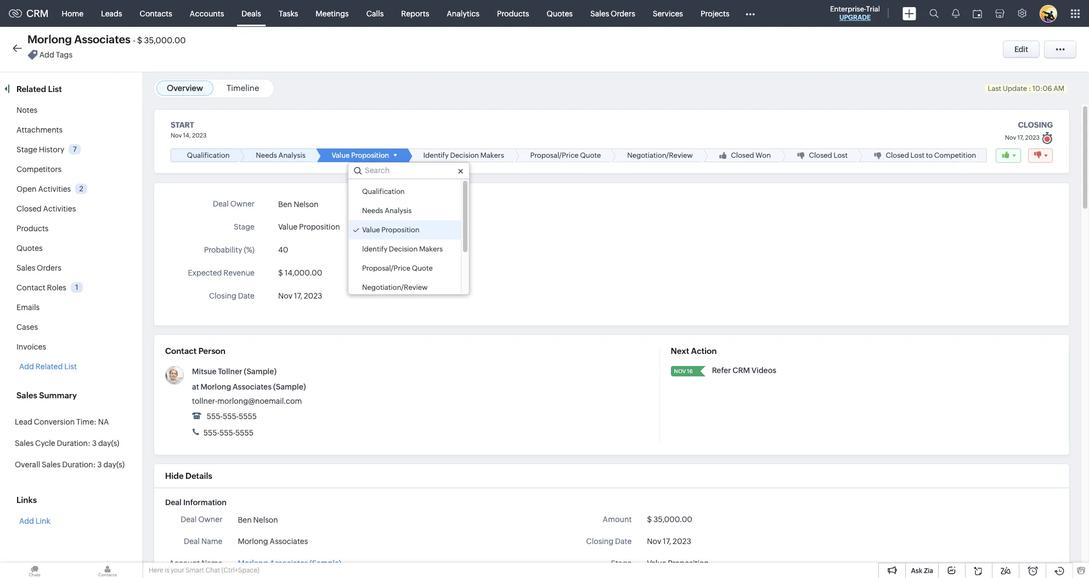 Task type: vqa. For each thing, say whether or not it's contained in the screenshot.
the top Needs Analysis
yes



Task type: describe. For each thing, give the bounding box(es) containing it.
nov 16
[[674, 369, 693, 375]]

associates for morlong associates - $ 35,000.00
[[74, 33, 131, 46]]

overall
[[15, 461, 40, 470]]

notes link
[[16, 106, 37, 115]]

tollner-morlong@noemail.com
[[192, 397, 302, 406]]

upgrade
[[840, 14, 871, 21]]

is
[[165, 567, 169, 575]]

services
[[653, 9, 683, 18]]

ask zia
[[911, 568, 933, 576]]

ben for morlong
[[238, 516, 252, 525]]

add for add tags
[[39, 51, 54, 59]]

account
[[169, 560, 200, 569]]

ben nelson for value
[[278, 201, 318, 209]]

2
[[79, 185, 83, 193]]

0 vertical spatial related
[[16, 85, 46, 94]]

associates for morlong associates
[[270, 538, 308, 547]]

1 horizontal spatial orders
[[611, 9, 635, 18]]

0 horizontal spatial 17,
[[294, 292, 302, 301]]

1 vertical spatial identify decision makers
[[362, 245, 443, 254]]

expected revenue
[[188, 269, 255, 278]]

timeline
[[227, 83, 259, 93]]

deal owner for stage
[[213, 200, 255, 209]]

morlong associates (sample) link for account name
[[238, 559, 341, 570]]

sales cycle duration: 3 day(s)
[[15, 440, 119, 448]]

enterprise-trial upgrade
[[830, 5, 880, 21]]

closed for closed won
[[731, 152, 754, 160]]

-
[[133, 36, 136, 45]]

mitsue
[[192, 368, 217, 376]]

1 horizontal spatial products link
[[488, 0, 538, 27]]

overview link
[[167, 83, 203, 93]]

0 horizontal spatial quote
[[412, 265, 433, 273]]

0 horizontal spatial products link
[[16, 224, 49, 233]]

link
[[36, 517, 50, 526]]

update
[[1003, 85, 1027, 93]]

nov down $  14,000.00
[[278, 292, 292, 301]]

revenue
[[224, 269, 255, 278]]

trial
[[866, 5, 880, 13]]

0 vertical spatial 555-555-5555
[[205, 413, 257, 421]]

morlong associates (sample)
[[238, 560, 341, 569]]

2023 down $  35,000.00
[[673, 538, 691, 547]]

morlong associates - $ 35,000.00
[[27, 33, 186, 46]]

name for account name
[[201, 560, 222, 569]]

1 vertical spatial list
[[64, 363, 77, 372]]

1 horizontal spatial quotes
[[547, 9, 573, 18]]

hide details link
[[165, 472, 212, 481]]

at
[[192, 383, 199, 392]]

analytics
[[447, 9, 480, 18]]

deal name
[[184, 538, 222, 547]]

nelson for proposition
[[294, 201, 318, 209]]

roles
[[47, 284, 66, 292]]

competitors link
[[16, 165, 61, 174]]

1 horizontal spatial sales orders link
[[582, 0, 644, 27]]

closed lost to competition
[[886, 152, 976, 160]]

$  14,000.00
[[278, 269, 322, 278]]

0 horizontal spatial identify
[[362, 245, 388, 254]]

tasks
[[279, 9, 298, 18]]

0 horizontal spatial nov 17, 2023
[[278, 292, 322, 301]]

am
[[1054, 85, 1065, 93]]

attachments
[[16, 126, 63, 134]]

hide
[[165, 472, 184, 481]]

timeline link
[[227, 83, 259, 93]]

1 horizontal spatial stage
[[234, 223, 255, 232]]

signals element
[[945, 0, 966, 27]]

3 for sales cycle duration:
[[92, 440, 97, 448]]

activities for open activities
[[38, 185, 71, 194]]

1 vertical spatial needs analysis
[[362, 207, 412, 215]]

tollner-
[[192, 397, 217, 406]]

projects link
[[692, 0, 738, 27]]

open
[[16, 185, 37, 194]]

add tags
[[39, 51, 72, 59]]

deal down deal information
[[181, 516, 197, 525]]

related list
[[16, 85, 64, 94]]

open activities
[[16, 185, 71, 194]]

search image
[[930, 9, 939, 18]]

create menu image
[[903, 7, 916, 20]]

chats image
[[0, 564, 69, 579]]

$ for expected revenue
[[278, 269, 283, 278]]

amount
[[603, 516, 632, 525]]

1 horizontal spatial 17,
[[663, 538, 671, 547]]

0 horizontal spatial proposal/price quote
[[362, 265, 433, 273]]

deals link
[[233, 0, 270, 27]]

open activities link
[[16, 185, 71, 194]]

mitsue tollner (sample)
[[192, 368, 277, 376]]

expected
[[188, 269, 222, 278]]

10:06
[[1033, 85, 1052, 93]]

calendar image
[[973, 9, 982, 18]]

0 horizontal spatial sales orders
[[16, 264, 61, 273]]

probability (%)
[[204, 246, 255, 255]]

1 horizontal spatial decision
[[450, 152, 479, 160]]

day(s) for overall sales duration: 3 day(s)
[[103, 461, 125, 470]]

1 horizontal spatial quote
[[580, 152, 601, 160]]

0 horizontal spatial list
[[48, 85, 62, 94]]

1 horizontal spatial makers
[[480, 152, 504, 160]]

information
[[183, 499, 227, 508]]

1 vertical spatial products
[[16, 224, 49, 233]]

1 vertical spatial nov 17, 2023
[[647, 538, 691, 547]]

contacts image
[[73, 564, 142, 579]]

home
[[62, 9, 83, 18]]

morlong for morlong associates
[[238, 538, 268, 547]]

links
[[16, 496, 37, 505]]

tags
[[56, 51, 72, 59]]

name for deal name
[[201, 538, 222, 547]]

cases link
[[16, 323, 38, 332]]

0 vertical spatial qualification
[[187, 152, 230, 160]]

contact roles link
[[16, 284, 66, 292]]

contact for contact person
[[165, 347, 197, 356]]

1 horizontal spatial proposal/price
[[530, 152, 579, 160]]

1 horizontal spatial 35,000.00
[[654, 516, 692, 525]]

reports
[[401, 9, 429, 18]]

tasks link
[[270, 0, 307, 27]]

projects
[[701, 9, 730, 18]]

closing
[[1018, 121, 1053, 130]]

emails
[[16, 303, 40, 312]]

Search text field
[[348, 163, 469, 179]]

accounts
[[190, 9, 224, 18]]

nov down $  35,000.00
[[647, 538, 661, 547]]

1 horizontal spatial closing date
[[586, 538, 632, 547]]

nelson for associates
[[253, 516, 278, 525]]

1 horizontal spatial closing
[[586, 538, 614, 547]]

1 horizontal spatial identify
[[423, 152, 449, 160]]

crm link
[[9, 8, 49, 19]]

start nov 14, 2023
[[171, 121, 207, 139]]

chat
[[205, 567, 220, 575]]

contacts link
[[131, 0, 181, 27]]

35,000.00 inside the morlong associates - $ 35,000.00
[[144, 36, 186, 45]]

duration: for overall sales duration:
[[62, 461, 96, 470]]

7
[[73, 145, 77, 154]]

contact roles
[[16, 284, 66, 292]]

account name
[[169, 560, 222, 569]]

1 vertical spatial orders
[[37, 264, 61, 273]]

1 horizontal spatial needs
[[362, 207, 383, 215]]

morlong for morlong associates - $ 35,000.00
[[27, 33, 72, 46]]

last
[[988, 85, 1002, 93]]

closed activities link
[[16, 205, 76, 213]]

1 vertical spatial (sample)
[[273, 383, 306, 392]]

here
[[149, 567, 163, 575]]

0 vertical spatial identify decision makers
[[423, 152, 504, 160]]

refer crm videos
[[712, 367, 776, 375]]

0 horizontal spatial closing
[[209, 292, 236, 301]]

1 horizontal spatial sales orders
[[590, 9, 635, 18]]

0 vertical spatial proposal/price quote
[[530, 152, 601, 160]]

1 vertical spatial 555-555-5555
[[202, 429, 254, 438]]

0 vertical spatial 5555
[[239, 413, 257, 421]]

overall sales duration: 3 day(s)
[[15, 461, 125, 470]]

home link
[[53, 0, 92, 27]]

add link
[[19, 517, 50, 526]]

closing nov 17, 2023
[[1005, 121, 1053, 141]]

2023 inside start nov 14, 2023
[[192, 132, 207, 139]]

start
[[171, 121, 194, 130]]

(ctrl+space)
[[221, 567, 259, 575]]

1 vertical spatial sales orders link
[[16, 264, 61, 273]]

add for add related list
[[19, 363, 34, 372]]

associates up tollner-morlong@noemail.com link
[[233, 383, 272, 392]]

search element
[[923, 0, 945, 27]]



Task type: locate. For each thing, give the bounding box(es) containing it.
identify
[[423, 152, 449, 160], [362, 245, 388, 254]]

deal owner down the information
[[181, 516, 222, 525]]

3
[[92, 440, 97, 448], [97, 461, 102, 470]]

list up summary
[[64, 363, 77, 372]]

1 horizontal spatial $
[[278, 269, 283, 278]]

proposal/price
[[530, 152, 579, 160], [362, 265, 410, 273]]

ben nelson up morlong associates
[[238, 516, 278, 525]]

contact
[[16, 284, 45, 292], [165, 347, 197, 356]]

1 vertical spatial morlong associates (sample) link
[[238, 559, 341, 570]]

here is your smart chat (ctrl+space)
[[149, 567, 259, 575]]

0 vertical spatial closing date
[[209, 292, 255, 301]]

$ left 14,000.00
[[278, 269, 283, 278]]

$ right amount
[[647, 516, 652, 525]]

lost
[[834, 152, 848, 160], [911, 152, 925, 160]]

deal down hide
[[165, 499, 182, 508]]

0 vertical spatial duration:
[[57, 440, 90, 448]]

zia
[[924, 568, 933, 576]]

1 vertical spatial closing
[[586, 538, 614, 547]]

duration: for sales cycle duration:
[[57, 440, 90, 448]]

conversion
[[34, 418, 75, 427]]

qualification down 14,
[[187, 152, 230, 160]]

create menu element
[[896, 0, 923, 27]]

owner down the information
[[198, 516, 222, 525]]

2 vertical spatial add
[[19, 517, 34, 526]]

0 horizontal spatial quotes
[[16, 244, 43, 253]]

day(s) for sales cycle duration: 3 day(s)
[[98, 440, 119, 448]]

add for add link
[[19, 517, 34, 526]]

duration: up overall sales duration: 3 day(s)
[[57, 440, 90, 448]]

products down closed activities
[[16, 224, 49, 233]]

0 horizontal spatial ben
[[238, 516, 252, 525]]

5555
[[239, 413, 257, 421], [235, 429, 254, 438]]

stage up competitors on the top left of the page
[[16, 145, 37, 154]]

deal information
[[165, 499, 227, 508]]

quotes
[[547, 9, 573, 18], [16, 244, 43, 253]]

ben
[[278, 201, 292, 209], [238, 516, 252, 525]]

1 name from the top
[[201, 538, 222, 547]]

leads link
[[92, 0, 131, 27]]

0 vertical spatial sales orders
[[590, 9, 635, 18]]

products right analytics
[[497, 9, 529, 18]]

ask
[[911, 568, 923, 576]]

nov down update
[[1005, 134, 1016, 141]]

calls link
[[358, 0, 393, 27]]

meetings link
[[307, 0, 358, 27]]

2 lost from the left
[[911, 152, 925, 160]]

deal owner for deal name
[[181, 516, 222, 525]]

1 vertical spatial 35,000.00
[[654, 516, 692, 525]]

add
[[39, 51, 54, 59], [19, 363, 34, 372], [19, 517, 34, 526]]

activities up closed activities 'link'
[[38, 185, 71, 194]]

0 horizontal spatial lost
[[834, 152, 848, 160]]

morlong associates (sample) link down morlong associates
[[238, 559, 341, 570]]

0 horizontal spatial products
[[16, 224, 49, 233]]

associates down leads link
[[74, 33, 131, 46]]

1 horizontal spatial quotes link
[[538, 0, 582, 27]]

0 vertical spatial stage
[[16, 145, 37, 154]]

0 vertical spatial 35,000.00
[[144, 36, 186, 45]]

closed won
[[731, 152, 771, 160]]

date down revenue
[[238, 292, 255, 301]]

1 vertical spatial related
[[36, 363, 63, 372]]

activities
[[38, 185, 71, 194], [43, 205, 76, 213]]

leads
[[101, 9, 122, 18]]

0 horizontal spatial crm
[[26, 8, 49, 19]]

0 vertical spatial products
[[497, 9, 529, 18]]

deal
[[213, 200, 229, 209], [165, 499, 182, 508], [181, 516, 197, 525], [184, 538, 200, 547]]

0 vertical spatial needs
[[256, 152, 277, 160]]

2 vertical spatial 17,
[[663, 538, 671, 547]]

name down deal name
[[201, 560, 222, 569]]

closing date down revenue
[[209, 292, 255, 301]]

$  35,000.00
[[647, 516, 692, 525]]

products link down closed activities
[[16, 224, 49, 233]]

name up account name
[[201, 538, 222, 547]]

1 horizontal spatial proposal/price quote
[[530, 152, 601, 160]]

refer
[[712, 367, 731, 375]]

closed for closed lost to competition
[[886, 152, 909, 160]]

owner up (%) at the top left of page
[[230, 200, 255, 209]]

signals image
[[952, 9, 960, 18]]

date down amount
[[615, 538, 632, 547]]

nov
[[171, 132, 182, 139], [1005, 134, 1016, 141], [278, 292, 292, 301], [674, 369, 686, 375], [647, 538, 661, 547]]

1 vertical spatial negotiation/review
[[362, 284, 428, 292]]

17, inside closing nov 17, 2023
[[1018, 134, 1024, 141]]

contact left 'person' on the bottom left
[[165, 347, 197, 356]]

16
[[687, 369, 693, 375]]

1 vertical spatial name
[[201, 560, 222, 569]]

0 vertical spatial owner
[[230, 200, 255, 209]]

lead conversion time: na
[[15, 418, 109, 427]]

associates down morlong associates
[[270, 560, 308, 569]]

0 vertical spatial sales orders link
[[582, 0, 644, 27]]

0 vertical spatial identify
[[423, 152, 449, 160]]

0 horizontal spatial 3
[[92, 440, 97, 448]]

morlong associates
[[238, 538, 308, 547]]

0 vertical spatial negotiation/review
[[627, 152, 693, 160]]

activities for closed activities
[[43, 205, 76, 213]]

last update : 10:06 am
[[988, 85, 1065, 93]]

competitors
[[16, 165, 61, 174]]

1 horizontal spatial crm
[[733, 367, 750, 375]]

0 horizontal spatial orders
[[37, 264, 61, 273]]

1 vertical spatial date
[[615, 538, 632, 547]]

2023 down 14,000.00
[[304, 292, 322, 301]]

ben up 40
[[278, 201, 292, 209]]

summary
[[39, 391, 77, 401]]

deal owner up probability (%)
[[213, 200, 255, 209]]

(sample) for associates
[[310, 560, 341, 569]]

0 vertical spatial $
[[137, 36, 142, 45]]

0 horizontal spatial 35,000.00
[[144, 36, 186, 45]]

value proposition
[[332, 152, 389, 160], [278, 223, 340, 232], [362, 226, 420, 234], [647, 560, 709, 569]]

14,
[[183, 132, 191, 139]]

time:
[[76, 418, 96, 427]]

0 vertical spatial needs analysis
[[256, 152, 306, 160]]

1 vertical spatial closing date
[[586, 538, 632, 547]]

17,
[[1018, 134, 1024, 141], [294, 292, 302, 301], [663, 538, 671, 547]]

0 horizontal spatial quotes link
[[16, 244, 43, 253]]

contacts
[[140, 9, 172, 18]]

1 vertical spatial deal owner
[[181, 516, 222, 525]]

stage history link
[[16, 145, 64, 154]]

0 vertical spatial quotes link
[[538, 0, 582, 27]]

nov left 14,
[[171, 132, 182, 139]]

morlong associates (sample) link for at
[[201, 383, 306, 392]]

refer crm videos link
[[712, 367, 776, 375]]

0 vertical spatial nelson
[[294, 201, 318, 209]]

morlong down morlong associates
[[238, 560, 268, 569]]

cases
[[16, 323, 38, 332]]

1 vertical spatial proposal/price
[[362, 265, 410, 273]]

555-
[[207, 413, 223, 421], [223, 413, 239, 421], [203, 429, 219, 438], [219, 429, 235, 438]]

morlong up (ctrl+space)
[[238, 538, 268, 547]]

0 vertical spatial day(s)
[[98, 440, 119, 448]]

add left link
[[19, 517, 34, 526]]

14,000.00
[[285, 269, 322, 278]]

0 vertical spatial proposal/price
[[530, 152, 579, 160]]

won
[[756, 152, 771, 160]]

next
[[671, 347, 689, 356]]

closed for closed activities
[[16, 205, 42, 213]]

35,000.00
[[144, 36, 186, 45], [654, 516, 692, 525]]

stage
[[16, 145, 37, 154], [234, 223, 255, 232], [611, 560, 632, 569]]

deal up probability
[[213, 200, 229, 209]]

add down invoices link
[[19, 363, 34, 372]]

1 vertical spatial decision
[[389, 245, 418, 254]]

0 horizontal spatial closing date
[[209, 292, 255, 301]]

3 down sales cycle duration: 3 day(s) on the left of the page
[[97, 461, 102, 470]]

stage history
[[16, 145, 64, 154]]

nov inside start nov 14, 2023
[[171, 132, 182, 139]]

0 vertical spatial decision
[[450, 152, 479, 160]]

morlong up tollner-
[[201, 383, 231, 392]]

1 horizontal spatial 3
[[97, 461, 102, 470]]

1 vertical spatial 17,
[[294, 292, 302, 301]]

2 vertical spatial stage
[[611, 560, 632, 569]]

proposal/price quote
[[530, 152, 601, 160], [362, 265, 433, 273]]

1 vertical spatial $
[[278, 269, 283, 278]]

1 horizontal spatial qualification
[[362, 188, 405, 196]]

1 vertical spatial quotes link
[[16, 244, 43, 253]]

competition
[[934, 152, 976, 160]]

makers
[[480, 152, 504, 160], [419, 245, 443, 254]]

$ right -
[[137, 36, 142, 45]]

1 horizontal spatial ben nelson
[[278, 201, 318, 209]]

probability
[[204, 246, 242, 255]]

1 horizontal spatial products
[[497, 9, 529, 18]]

closed activities
[[16, 205, 76, 213]]

closing down expected revenue
[[209, 292, 236, 301]]

(sample)
[[244, 368, 277, 376], [273, 383, 306, 392], [310, 560, 341, 569]]

0 vertical spatial (sample)
[[244, 368, 277, 376]]

history
[[39, 145, 64, 154]]

deal up account name
[[184, 538, 200, 547]]

next action
[[671, 347, 717, 356]]

contact up emails
[[16, 284, 45, 292]]

17, down $  35,000.00
[[663, 538, 671, 547]]

morlong@noemail.com
[[217, 397, 302, 406]]

lost for closed lost
[[834, 152, 848, 160]]

related
[[16, 85, 46, 94], [36, 363, 63, 372]]

morlong up add tags
[[27, 33, 72, 46]]

$ for amount
[[647, 516, 652, 525]]

list
[[48, 85, 62, 94], [64, 363, 77, 372]]

morlong associates (sample) link up tollner-morlong@noemail.com link
[[201, 383, 306, 392]]

needs
[[256, 152, 277, 160], [362, 207, 383, 215]]

2023 right 14,
[[192, 132, 207, 139]]

0 vertical spatial date
[[238, 292, 255, 301]]

2023 down closing
[[1025, 134, 1040, 141]]

ben nelson for morlong
[[238, 516, 278, 525]]

0 vertical spatial deal owner
[[213, 200, 255, 209]]

0 vertical spatial analysis
[[278, 152, 306, 160]]

analysis
[[278, 152, 306, 160], [385, 207, 412, 215]]

products link right analytics
[[488, 0, 538, 27]]

cycle
[[35, 440, 55, 448]]

2023 inside closing nov 17, 2023
[[1025, 134, 1040, 141]]

owner for stage
[[230, 200, 255, 209]]

owner
[[230, 200, 255, 209], [198, 516, 222, 525]]

3 for overall sales duration:
[[97, 461, 102, 470]]

sales summary
[[16, 391, 77, 401]]

ben for value
[[278, 201, 292, 209]]

orders up roles
[[37, 264, 61, 273]]

2 name from the top
[[201, 560, 222, 569]]

related up the notes
[[16, 85, 46, 94]]

orders left services
[[611, 9, 635, 18]]

0 horizontal spatial date
[[238, 292, 255, 301]]

morlong for morlong associates (sample)
[[238, 560, 268, 569]]

at morlong associates (sample)
[[192, 383, 306, 392]]

add left tags on the top left of the page
[[39, 51, 54, 59]]

0 vertical spatial closing
[[209, 292, 236, 301]]

nov 17, 2023 down $  14,000.00
[[278, 292, 322, 301]]

1 vertical spatial 5555
[[235, 429, 254, 438]]

1 lost from the left
[[834, 152, 848, 160]]

2 horizontal spatial stage
[[611, 560, 632, 569]]

1 vertical spatial needs
[[362, 207, 383, 215]]

value
[[332, 152, 350, 160], [278, 223, 298, 232], [362, 226, 380, 234], [647, 560, 666, 569]]

crm left home
[[26, 8, 49, 19]]

1 horizontal spatial list
[[64, 363, 77, 372]]

contact for contact roles
[[16, 284, 45, 292]]

nov left 16
[[674, 369, 686, 375]]

1 vertical spatial duration:
[[62, 461, 96, 470]]

stage down amount
[[611, 560, 632, 569]]

negotiation/review
[[627, 152, 693, 160], [362, 284, 428, 292]]

invoices link
[[16, 343, 46, 352]]

associates for morlong associates (sample)
[[270, 560, 308, 569]]

owner for deal name
[[198, 516, 222, 525]]

morlong
[[27, 33, 72, 46], [201, 383, 231, 392], [238, 538, 268, 547], [238, 560, 268, 569]]

needs analysis
[[256, 152, 306, 160], [362, 207, 412, 215]]

calls
[[366, 9, 384, 18]]

0 horizontal spatial negotiation/review
[[362, 284, 428, 292]]

0 horizontal spatial needs analysis
[[256, 152, 306, 160]]

lost for closed lost to competition
[[911, 152, 925, 160]]

accounts link
[[181, 0, 233, 27]]

nov inside closing nov 17, 2023
[[1005, 134, 1016, 141]]

17, down $  14,000.00
[[294, 292, 302, 301]]

to
[[926, 152, 933, 160]]

1 vertical spatial sales orders
[[16, 264, 61, 273]]

name
[[201, 538, 222, 547], [201, 560, 222, 569]]

na
[[98, 418, 109, 427]]

1 vertical spatial ben
[[238, 516, 252, 525]]

closing date down amount
[[586, 538, 632, 547]]

stage up (%) at the top left of page
[[234, 223, 255, 232]]

1 horizontal spatial nelson
[[294, 201, 318, 209]]

deals
[[242, 9, 261, 18]]

0 horizontal spatial makers
[[419, 245, 443, 254]]

action
[[691, 347, 717, 356]]

$ inside the morlong associates - $ 35,000.00
[[137, 36, 142, 45]]

ben nelson up 40
[[278, 201, 318, 209]]

proposition
[[351, 152, 389, 160], [299, 223, 340, 232], [382, 226, 420, 234], [668, 560, 709, 569]]

your
[[171, 567, 184, 575]]

duration: down sales cycle duration: 3 day(s) on the left of the page
[[62, 461, 96, 470]]

qualification down search text box
[[362, 188, 405, 196]]

3 down time:
[[92, 440, 97, 448]]

nov 17, 2023 down $  35,000.00
[[647, 538, 691, 547]]

1 vertical spatial crm
[[733, 367, 750, 375]]

1 vertical spatial analysis
[[385, 207, 412, 215]]

(sample) for tollner
[[244, 368, 277, 376]]

closing down amount
[[586, 538, 614, 547]]

1 vertical spatial 3
[[97, 461, 102, 470]]

activities down open activities
[[43, 205, 76, 213]]

attachments link
[[16, 126, 63, 134]]

overview
[[167, 83, 203, 93]]

closed for closed lost
[[809, 152, 832, 160]]

0 vertical spatial crm
[[26, 8, 49, 19]]

1 horizontal spatial negotiation/review
[[627, 152, 693, 160]]

edit button
[[1003, 41, 1040, 58]]

reports link
[[393, 0, 438, 27]]

list down add tags
[[48, 85, 62, 94]]

17, down closing
[[1018, 134, 1024, 141]]

related down invoices link
[[36, 363, 63, 372]]

ben up morlong associates
[[238, 516, 252, 525]]

1 vertical spatial activities
[[43, 205, 76, 213]]

1 vertical spatial nelson
[[253, 516, 278, 525]]

services link
[[644, 0, 692, 27]]

associates up the 'morlong associates (sample)'
[[270, 538, 308, 547]]

emails link
[[16, 303, 40, 312]]

crm right refer
[[733, 367, 750, 375]]



